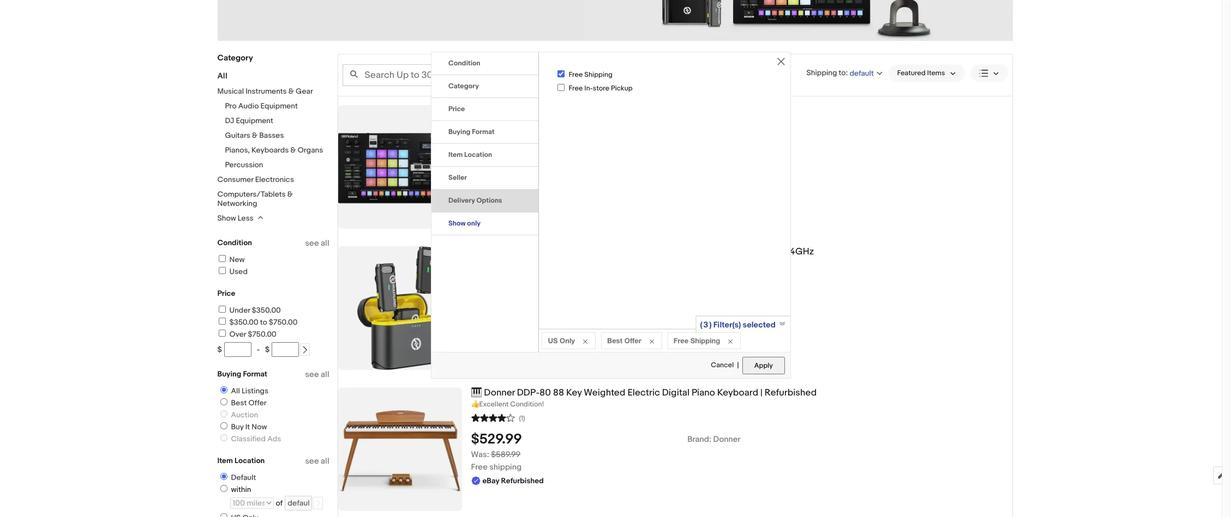 Task type: locate. For each thing, give the bounding box(es) containing it.
Under $350.00 checkbox
[[218, 306, 226, 313]]

buying format up all listings link
[[217, 370, 267, 379]]

offer down listings
[[248, 399, 267, 408]]

shipping up "free in-store pickup"
[[584, 70, 613, 79]]

donner inside the 🎹 donner ddp-80 88 key weighted electric digital piano keyboard | refurbished 👍excellent condition!
[[484, 388, 515, 399]]

buying format up '114'
[[448, 128, 495, 136]]

new
[[229, 255, 245, 265]]

0 vertical spatial condition
[[448, 59, 480, 68]]

pickup
[[611, 84, 633, 93]]

buying format
[[448, 128, 495, 136], [217, 370, 267, 379]]

dj
[[225, 116, 234, 125]]

1 vertical spatial $350.00
[[229, 318, 258, 327]]

1 ebay from the top
[[482, 158, 499, 167]]

verselab
[[503, 105, 540, 116]]

free
[[569, 70, 583, 79], [569, 84, 583, 93], [673, 337, 688, 345], [471, 462, 488, 473]]

🎹
[[471, 388, 482, 399]]

0 vertical spatial location
[[464, 150, 492, 159]]

all for best offer
[[321, 370, 329, 380]]

1 vertical spatial best
[[231, 399, 247, 408]]

free shipping
[[569, 70, 613, 79], [673, 337, 720, 345]]

0 vertical spatial buying
[[448, 128, 470, 136]]

production
[[565, 105, 612, 116]]

dj equipment link
[[225, 116, 273, 125]]

Minimum Value text field
[[224, 343, 251, 357]]

options
[[476, 196, 502, 205]]

ebay refurbished
[[482, 158, 544, 167], [482, 286, 544, 296], [482, 477, 544, 486]]

583 results
[[599, 70, 639, 80]]

category up musical at the left top of page
[[217, 53, 253, 63]]

delivery
[[448, 196, 475, 205]]

2 ebay refurbished from the top
[[482, 286, 544, 296]]

item left '114'
[[448, 150, 463, 159]]

0 vertical spatial item
[[448, 150, 463, 159]]

format up '114'
[[472, 128, 495, 136]]

1 horizontal spatial shipping
[[690, 337, 720, 345]]

1 vertical spatial all
[[321, 370, 329, 380]]

1 horizontal spatial location
[[464, 150, 492, 159]]

0 vertical spatial see all button
[[305, 238, 329, 249]]

0 horizontal spatial best
[[231, 399, 247, 408]]

Best Offer radio
[[220, 399, 227, 406]]

1 vertical spatial price
[[217, 289, 235, 298]]

0 vertical spatial all
[[321, 238, 329, 249]]

see all for best offer
[[305, 370, 329, 380]]

all listings link
[[216, 387, 271, 396]]

3
[[703, 320, 708, 331]]

$ right -
[[265, 345, 270, 355]]

item location up default
[[217, 457, 265, 466]]

1 vertical spatial all
[[231, 387, 240, 396]]

0 horizontal spatial free shipping
[[569, 70, 613, 79]]

$350.00 up to
[[252, 306, 281, 315]]

condition
[[448, 59, 480, 68], [217, 238, 252, 248]]

2 vertical spatial see all
[[305, 457, 329, 467]]

1 see from the top
[[305, 238, 319, 249]]

0 vertical spatial see all
[[305, 238, 329, 249]]

0 horizontal spatial item
[[217, 457, 233, 466]]

ebay refurbished down watching
[[482, 158, 544, 167]]

1 vertical spatial see
[[305, 370, 319, 380]]

free in-store pickup
[[569, 84, 633, 93]]

musical
[[217, 87, 244, 96]]

0 vertical spatial buying format
[[448, 128, 495, 136]]

free inside brand: donner was: $589.99 free shipping
[[471, 462, 488, 473]]

1 horizontal spatial price
[[448, 105, 465, 113]]

0 vertical spatial offer
[[624, 337, 641, 345]]

All Listings radio
[[220, 387, 227, 394]]

0 vertical spatial item location
[[448, 150, 492, 159]]

refurbished right |
[[765, 388, 817, 399]]

2 $ from the left
[[265, 345, 270, 355]]

less
[[238, 214, 254, 223]]

0 vertical spatial price
[[448, 105, 465, 113]]

1 vertical spatial buying format
[[217, 370, 267, 379]]

0 horizontal spatial $
[[217, 345, 222, 355]]

item location up the seller
[[448, 150, 492, 159]]

price up under $350.00 checkbox at left bottom
[[217, 289, 235, 298]]

0 horizontal spatial buying
[[217, 370, 241, 379]]

2 ebay from the top
[[482, 286, 499, 296]]

1 vertical spatial see all button
[[305, 370, 329, 380]]

item up default option at the left
[[217, 457, 233, 466]]

0 horizontal spatial donner
[[484, 388, 515, 399]]

all
[[217, 71, 227, 81], [231, 387, 240, 396]]

under
[[229, 306, 250, 315]]

donner inside brand: donner was: $589.99 free shipping
[[713, 435, 741, 445]]

hollyland lark m1 wireless lavalier microphone, noise cancellation 656ft 2.4ghz image
[[357, 247, 443, 370]]

1 horizontal spatial donner
[[713, 435, 741, 445]]

us
[[548, 337, 558, 345]]

buying
[[448, 128, 470, 136], [217, 370, 241, 379]]

1 vertical spatial location
[[235, 457, 265, 466]]

1 vertical spatial category
[[448, 82, 479, 90]]

show left only
[[448, 219, 466, 228]]

tab list
[[431, 52, 539, 236]]

digital
[[662, 388, 690, 399]]

&
[[288, 87, 294, 96], [252, 131, 258, 140], [290, 146, 296, 155], [287, 190, 293, 199]]

ebay refurbished down lark
[[482, 286, 544, 296]]

condition up roland
[[448, 59, 480, 68]]

0 horizontal spatial item location
[[217, 457, 265, 466]]

1 see all from the top
[[305, 238, 329, 249]]

offer up electric
[[624, 337, 641, 345]]

all up musical at the left top of page
[[217, 71, 227, 81]]

brand:
[[687, 435, 711, 445]]

2 all from the top
[[321, 370, 329, 380]]

$350.00
[[252, 306, 281, 315], [229, 318, 258, 327]]

1 vertical spatial format
[[243, 370, 267, 379]]

1 vertical spatial see all
[[305, 370, 329, 380]]

0 vertical spatial see
[[305, 238, 319, 249]]

0 vertical spatial ebay
[[482, 158, 499, 167]]

free shipping up in-
[[569, 70, 613, 79]]

Free Shipping checkbox
[[558, 70, 565, 77]]

4 out of 5 stars image
[[471, 413, 515, 423]]

1 horizontal spatial $
[[265, 345, 270, 355]]

1 $ from the left
[[217, 345, 222, 355]]

2 vertical spatial ebay
[[482, 477, 499, 486]]

1 horizontal spatial offer
[[624, 337, 641, 345]]

best
[[607, 337, 622, 345], [231, 399, 247, 408]]

0 vertical spatial ebay refurbished
[[482, 158, 544, 167]]

0 vertical spatial best offer
[[607, 337, 641, 345]]

0 horizontal spatial location
[[235, 457, 265, 466]]

3 all from the top
[[321, 457, 329, 467]]

$750.00 down the $350.00 to $750.00
[[248, 330, 276, 339]]

1 ebay refurbished from the top
[[482, 158, 544, 167]]

3 ebay from the top
[[482, 477, 499, 486]]

pianos, keyboards & organs link
[[225, 146, 323, 155]]

all musical instruments & gear pro audio equipment dj equipment guitars & basses pianos, keyboards & organs percussion consumer electronics computers/tablets & networking show less
[[217, 71, 323, 223]]

0 vertical spatial equipment
[[260, 101, 298, 111]]

Over $750.00 checkbox
[[218, 330, 226, 337]]

show inside all musical instruments & gear pro audio equipment dj equipment guitars & basses pianos, keyboards & organs percussion consumer electronics computers/tablets & networking show less
[[217, 214, 236, 223]]

0 horizontal spatial condition
[[217, 238, 252, 248]]

see for best offer
[[305, 370, 319, 380]]

auction link
[[216, 411, 260, 420]]

percussion
[[225, 160, 263, 170]]

& left gear
[[288, 87, 294, 96]]

2 vertical spatial ebay refurbished
[[482, 477, 544, 486]]

price left roland
[[448, 105, 465, 113]]

0 vertical spatial donner
[[484, 388, 515, 399]]

Buy It Now radio
[[220, 423, 227, 430]]

buy it now
[[231, 423, 267, 432]]

m1
[[533, 247, 544, 257]]

0 horizontal spatial shipping
[[584, 70, 613, 79]]

ebay down hollyland
[[482, 286, 499, 296]]

buying left the $527.99 in the left top of the page
[[448, 128, 470, 136]]

roland
[[471, 105, 501, 116]]

$589.99
[[491, 450, 521, 460]]

item
[[448, 150, 463, 159], [217, 457, 233, 466]]

lavalier
[[584, 247, 616, 257]]

1 vertical spatial item location
[[217, 457, 265, 466]]

was:
[[471, 450, 489, 460]]

1 horizontal spatial buying
[[448, 128, 470, 136]]

0 vertical spatial all
[[217, 71, 227, 81]]

0 vertical spatial format
[[472, 128, 495, 136]]

2 see all from the top
[[305, 370, 329, 380]]

1 vertical spatial donner
[[713, 435, 741, 445]]

$750.00
[[269, 318, 298, 327], [248, 330, 276, 339]]

tab list containing condition
[[431, 52, 539, 236]]

auction
[[231, 411, 258, 420]]

1 horizontal spatial item
[[448, 150, 463, 159]]

1 vertical spatial ebay refurbished
[[482, 286, 544, 296]]

2 see from the top
[[305, 370, 319, 380]]

2 see all button from the top
[[305, 370, 329, 380]]

1 vertical spatial item
[[217, 457, 233, 466]]

microphone,
[[618, 247, 672, 257]]

0 horizontal spatial price
[[217, 289, 235, 298]]

category up roland
[[448, 82, 479, 90]]

ebay down shipping
[[482, 477, 499, 486]]

ddp-
[[517, 388, 539, 399]]

0 vertical spatial shipping
[[584, 70, 613, 79]]

equipment up the guitars & basses link
[[236, 116, 273, 125]]

3 ebay refurbished from the top
[[482, 477, 544, 486]]

shipping down 3 on the right
[[690, 337, 720, 345]]

to
[[260, 318, 267, 327]]

see all button for best offer
[[305, 370, 329, 380]]

& left organs
[[290, 146, 296, 155]]

condition up new
[[217, 238, 252, 248]]

see all for used
[[305, 238, 329, 249]]

close image
[[777, 58, 785, 65]]

electric
[[628, 388, 660, 399]]

all for all musical instruments & gear pro audio equipment dj equipment guitars & basses pianos, keyboards & organs percussion consumer electronics computers/tablets & networking show less
[[217, 71, 227, 81]]

price inside tab list
[[448, 105, 465, 113]]

ebay for $527.99
[[482, 158, 499, 167]]

$350.00 to $750.00
[[229, 318, 298, 327]]

$750.00 right to
[[269, 318, 298, 327]]

offer
[[624, 337, 641, 345], [248, 399, 267, 408]]

1 vertical spatial $750.00
[[248, 330, 276, 339]]

best up auction link
[[231, 399, 247, 408]]

category
[[217, 53, 253, 63], [448, 82, 479, 90]]

1 vertical spatial buying
[[217, 370, 241, 379]]

consumer
[[217, 175, 253, 184]]

classified ads link
[[216, 435, 283, 444]]

format up listings
[[243, 370, 267, 379]]

best right the only
[[607, 337, 622, 345]]

0 horizontal spatial format
[[243, 370, 267, 379]]

1 see all button from the top
[[305, 238, 329, 249]]

0 horizontal spatial category
[[217, 53, 253, 63]]

cancellation
[[701, 247, 755, 257]]

key
[[566, 388, 582, 399]]

roland verselab mv-1 production studio refurbished link
[[471, 105, 1012, 117]]

1 horizontal spatial buying format
[[448, 128, 495, 136]]

guitars & basses link
[[225, 131, 284, 140]]

noise
[[674, 247, 699, 257]]

donner for 🎹
[[484, 388, 515, 399]]

1 vertical spatial ebay
[[482, 286, 499, 296]]

donner up 👍excellent
[[484, 388, 515, 399]]

show down networking
[[217, 214, 236, 223]]

$350.00 up over $750.00 link
[[229, 318, 258, 327]]

refurbished down shipping
[[501, 477, 544, 486]]

format
[[472, 128, 495, 136], [243, 370, 267, 379]]

price
[[448, 105, 465, 113], [217, 289, 235, 298]]

80
[[539, 388, 551, 399]]

)
[[709, 320, 712, 331]]

ebay down 114 watching
[[482, 158, 499, 167]]

ebay refurbished down shipping
[[482, 477, 544, 486]]

1 horizontal spatial free shipping
[[673, 337, 720, 345]]

default link
[[216, 473, 258, 483]]

$ down over $750.00 option
[[217, 345, 222, 355]]

all inside all musical instruments & gear pro audio equipment dj equipment guitars & basses pianos, keyboards & organs percussion consumer electronics computers/tablets & networking show less
[[217, 71, 227, 81]]

over $750.00 link
[[217, 330, 276, 339]]

refurbished right the studio
[[643, 105, 695, 116]]

2.4ghz
[[782, 247, 814, 257]]

best offer
[[607, 337, 641, 345], [231, 399, 267, 408]]

1 horizontal spatial format
[[472, 128, 495, 136]]

2 vertical spatial see
[[305, 457, 319, 467]]

ebay for $529.99
[[482, 477, 499, 486]]

ebay refurbished for $529.99
[[482, 477, 544, 486]]

2 vertical spatial see all button
[[305, 457, 329, 467]]

all right all listings option
[[231, 387, 240, 396]]

location down the $527.99 in the left top of the page
[[464, 150, 492, 159]]

percussion link
[[225, 160, 263, 170]]

1 horizontal spatial category
[[448, 82, 479, 90]]

results
[[614, 70, 639, 80]]

$527.99
[[471, 125, 521, 142]]

equipment down instruments
[[260, 101, 298, 111]]

watching
[[483, 143, 517, 154]]

selected
[[743, 320, 776, 331]]

1 vertical spatial best offer
[[231, 399, 267, 408]]

all
[[321, 238, 329, 249], [321, 370, 329, 380], [321, 457, 329, 467]]

free shipping down the ( on the bottom right of the page
[[673, 337, 720, 345]]

1 all from the top
[[321, 238, 329, 249]]

🎹 donner ddp-80 88 key weighted electric digital piano keyboard | refurbished image
[[338, 388, 462, 512]]

1 horizontal spatial item location
[[448, 150, 492, 159]]

Auction radio
[[220, 411, 227, 418]]

location up default
[[235, 457, 265, 466]]

1 horizontal spatial best
[[607, 337, 622, 345]]

0 horizontal spatial all
[[217, 71, 227, 81]]

New checkbox
[[218, 255, 226, 262]]

musical instruments & gear link
[[217, 87, 313, 96]]

1 horizontal spatial condition
[[448, 59, 480, 68]]

(1)
[[519, 414, 525, 423]]

buying up all listings option
[[217, 370, 241, 379]]

1 vertical spatial offer
[[248, 399, 267, 408]]

1 horizontal spatial all
[[231, 387, 240, 396]]

1 horizontal spatial best offer
[[607, 337, 641, 345]]

$
[[217, 345, 222, 355], [265, 345, 270, 355]]

2 vertical spatial all
[[321, 457, 329, 467]]

Default radio
[[220, 473, 227, 481]]

donner right brand:
[[713, 435, 741, 445]]

see all button for used
[[305, 238, 329, 249]]

3 see from the top
[[305, 457, 319, 467]]

1 vertical spatial equipment
[[236, 116, 273, 125]]

0 horizontal spatial show
[[217, 214, 236, 223]]

$350.00 to $750.00 checkbox
[[218, 318, 226, 325]]



Task type: describe. For each thing, give the bounding box(es) containing it.
donner for brand:
[[713, 435, 741, 445]]

cancel
[[711, 361, 734, 370]]

1
[[560, 105, 563, 116]]

format inside tab list
[[472, 128, 495, 136]]

instruments
[[246, 87, 287, 96]]

3 see all from the top
[[305, 457, 329, 467]]

listings
[[242, 387, 268, 396]]

studio
[[614, 105, 641, 116]]

$ for the maximum value text box
[[265, 345, 270, 355]]

0 horizontal spatial best offer
[[231, 399, 267, 408]]

used
[[229, 267, 248, 277]]

wireless
[[546, 247, 582, 257]]

ads
[[267, 435, 281, 444]]

0 vertical spatial best
[[607, 337, 622, 345]]

show only
[[448, 219, 481, 228]]

refurbished down watching
[[501, 158, 544, 167]]

see for used
[[305, 238, 319, 249]]

1 vertical spatial shipping
[[690, 337, 720, 345]]

1 horizontal spatial show
[[448, 219, 466, 228]]

show less button
[[217, 214, 263, 223]]

roland verselab mv-1 production studio refurbished image
[[338, 105, 462, 229]]

( 3 ) filter(s) selected
[[700, 320, 776, 331]]

default
[[231, 473, 256, 483]]

0 vertical spatial $750.00
[[269, 318, 298, 327]]

new link
[[217, 255, 245, 265]]

1 vertical spatial free shipping
[[673, 337, 720, 345]]

pro
[[225, 101, 237, 111]]

(1) link
[[471, 413, 525, 423]]

Used checkbox
[[218, 267, 226, 274]]

hollyland lark m1 wireless lavalier microphone, noise cancellation 656ft 2.4ghz link
[[471, 247, 1012, 258]]

656ft
[[757, 247, 780, 257]]

over
[[229, 330, 246, 339]]

all listings
[[231, 387, 268, 396]]

piano
[[692, 388, 715, 399]]

114 watching
[[471, 143, 517, 154]]

weighted
[[584, 388, 625, 399]]

classified
[[231, 435, 266, 444]]

gear
[[296, 87, 313, 96]]

(
[[700, 320, 702, 331]]

refurbished inside the 🎹 donner ddp-80 88 key weighted electric digital piano keyboard | refurbished 👍excellent condition!
[[765, 388, 817, 399]]

0 horizontal spatial buying format
[[217, 370, 267, 379]]

0 vertical spatial category
[[217, 53, 253, 63]]

buy it now link
[[216, 423, 269, 432]]

location inside tab list
[[464, 150, 492, 159]]

filter(s)
[[713, 320, 741, 331]]

networking
[[217, 199, 257, 208]]

basses
[[259, 131, 284, 140]]

-
[[257, 345, 260, 355]]

🎹 donner ddp-80 88 key weighted electric digital piano keyboard | refurbished 👍excellent condition!
[[471, 388, 817, 409]]

1 vertical spatial condition
[[217, 238, 252, 248]]

us only
[[548, 337, 575, 345]]

under $350.00 link
[[217, 306, 281, 315]]

only
[[560, 337, 575, 345]]

classified ads
[[231, 435, 281, 444]]

👍Excellent Condition! text field
[[471, 400, 1012, 410]]

$350.00 to $750.00 link
[[217, 318, 298, 327]]

Free In-store Pickup checkbox
[[558, 84, 565, 91]]

now
[[252, 423, 267, 432]]

category inside tab list
[[448, 82, 479, 90]]

$ for minimum value 'text box'
[[217, 345, 222, 355]]

delivery options
[[448, 196, 502, 205]]

store
[[593, 84, 609, 93]]

hollyland
[[471, 247, 511, 257]]

0 horizontal spatial offer
[[248, 399, 267, 408]]

keyboard
[[717, 388, 758, 399]]

Maximum Value text field
[[272, 343, 299, 357]]

all for all listings
[[231, 387, 240, 396]]

US Only radio
[[220, 514, 227, 518]]

Classified Ads radio
[[220, 435, 227, 442]]

& down dj equipment link
[[252, 131, 258, 140]]

lark
[[513, 247, 531, 257]]

mv-
[[542, 105, 560, 116]]

583
[[599, 70, 612, 80]]

brand: donner was: $589.99 free shipping
[[471, 435, 741, 473]]

Apply submit
[[742, 357, 785, 375]]

$529.99
[[471, 431, 522, 448]]

go image
[[314, 500, 322, 508]]

👍excellent
[[471, 400, 509, 409]]

3 see all button from the top
[[305, 457, 329, 467]]

of
[[276, 499, 283, 508]]

item location inside tab list
[[448, 150, 492, 159]]

roland verselab mv-1 production studio refurbished
[[471, 105, 695, 116]]

guitars
[[225, 131, 250, 140]]

in-
[[584, 84, 593, 93]]

pianos,
[[225, 146, 250, 155]]

under $350.00
[[229, 306, 281, 315]]

all for used
[[321, 238, 329, 249]]

buying inside tab list
[[448, 128, 470, 136]]

condition!
[[510, 400, 544, 409]]

0 vertical spatial $350.00
[[252, 306, 281, 315]]

only
[[467, 219, 481, 228]]

hollyland lark m1 wireless lavalier microphone, noise cancellation 656ft 2.4ghz
[[471, 247, 814, 257]]

refurbished down lark
[[501, 286, 544, 296]]

submit price range image
[[301, 347, 309, 354]]

within
[[231, 485, 251, 495]]

item inside tab list
[[448, 150, 463, 159]]

buying format inside tab list
[[448, 128, 495, 136]]

computers/tablets
[[217, 190, 286, 199]]

it
[[245, 423, 250, 432]]

consumer electronics link
[[217, 175, 294, 184]]

ebay refurbished for $527.99
[[482, 158, 544, 167]]

buy
[[231, 423, 244, 432]]

114
[[471, 143, 482, 154]]

electronics
[[255, 175, 294, 184]]

88
[[553, 388, 564, 399]]

0 vertical spatial free shipping
[[569, 70, 613, 79]]

computers/tablets & networking link
[[217, 190, 293, 208]]

& down electronics
[[287, 190, 293, 199]]

within radio
[[220, 485, 227, 493]]

seller
[[448, 173, 467, 182]]

audio
[[238, 101, 259, 111]]

default text field
[[285, 496, 312, 511]]



Task type: vqa. For each thing, say whether or not it's contained in the screenshot.
the left BUYING
yes



